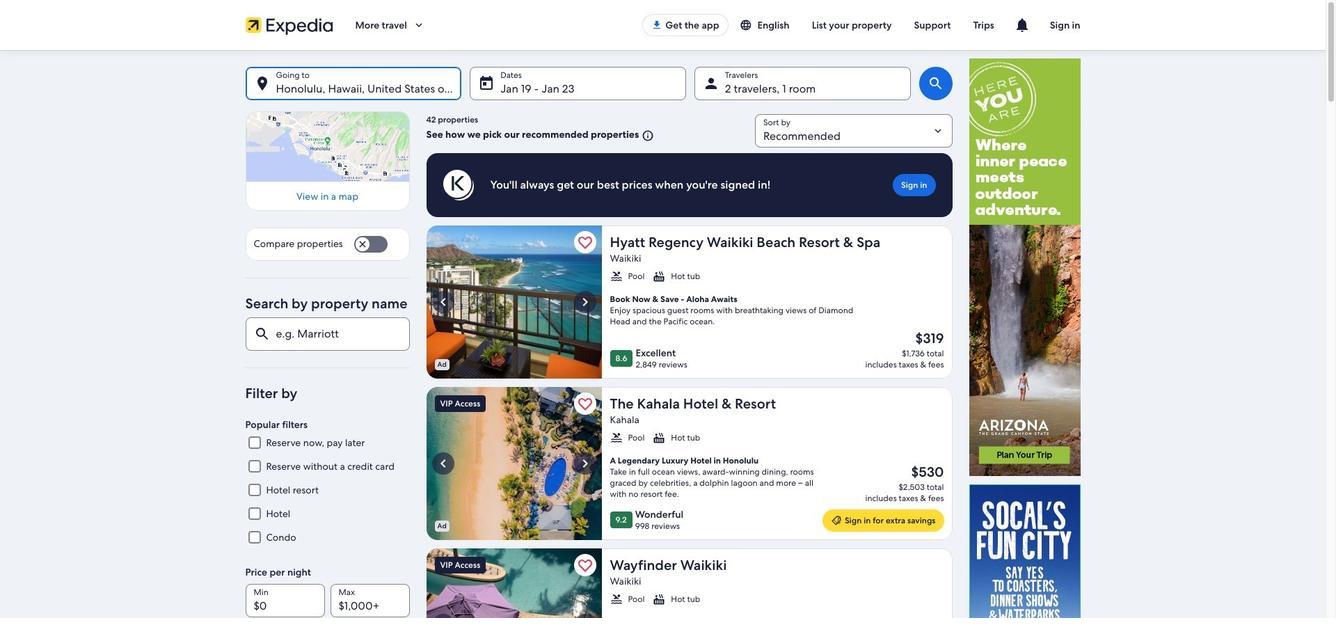 Task type: vqa. For each thing, say whether or not it's contained in the screenshot.
SHOW NEXT IMAGE FOR WAYFINDER WAIKIKI on the bottom
yes



Task type: locate. For each thing, give the bounding box(es) containing it.
small image
[[639, 129, 655, 142], [653, 270, 666, 283], [610, 432, 623, 444], [610, 593, 623, 606], [653, 593, 666, 606]]

outdoor pool image
[[426, 549, 602, 618]]

small image
[[740, 19, 758, 31], [610, 270, 623, 283], [653, 432, 666, 444]]

beach image
[[426, 226, 602, 379]]

0 horizontal spatial small image
[[610, 270, 623, 283]]

search image
[[928, 75, 944, 92]]

communication center icon image
[[1014, 17, 1031, 33]]

expedia logo image
[[245, 15, 333, 35]]

0 vertical spatial small image
[[740, 19, 758, 31]]

1 horizontal spatial small image
[[653, 432, 666, 444]]

2 horizontal spatial small image
[[740, 19, 758, 31]]

$0, Minimum, Price per night text field
[[245, 584, 325, 618]]



Task type: describe. For each thing, give the bounding box(es) containing it.
1 vertical spatial small image
[[610, 270, 623, 283]]

2 vertical spatial small image
[[653, 432, 666, 444]]

show previous image for wayfinder waikiki image
[[435, 617, 452, 618]]

show next image for hyatt regency waikiki beach resort & spa image
[[577, 294, 594, 311]]

$1,000 and above, Maximum, Price per night text field
[[330, 584, 410, 618]]

show previous image for hyatt regency waikiki beach resort & spa image
[[435, 294, 452, 311]]

static map image image
[[245, 111, 410, 182]]

leading image
[[831, 515, 842, 526]]

show next image for the kahala hotel & resort image
[[577, 455, 594, 472]]

show next image for wayfinder waikiki image
[[577, 617, 594, 618]]

property grounds image
[[426, 387, 602, 540]]

more travel image
[[413, 19, 425, 31]]

show previous image for the kahala hotel & resort image
[[435, 455, 452, 472]]

download the app button image
[[652, 19, 663, 31]]



